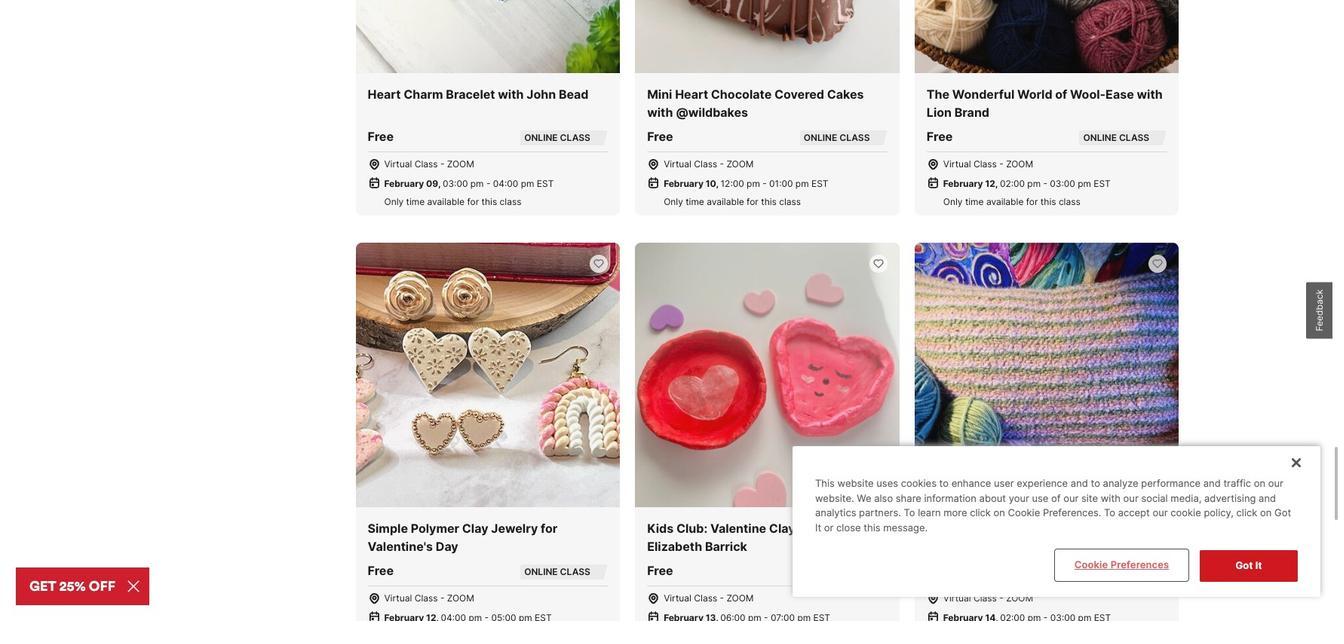 Task type: locate. For each thing, give the bounding box(es) containing it.
online down john
[[525, 132, 558, 143]]

1 horizontal spatial and
[[1204, 478, 1221, 490]]

0 horizontal spatial wool-
[[999, 521, 1035, 536]]

1 est from the left
[[537, 178, 554, 189]]

this down partners.
[[864, 522, 881, 534]]

1 horizontal spatial cookie
[[1075, 559, 1109, 572]]

wool- right world
[[1071, 87, 1106, 102]]

and up the "site" on the bottom right
[[1071, 478, 1089, 490]]

only time available for this class down february 09 , 03:00 pm - 04:00 pm est
[[384, 196, 522, 207]]

cookie down 'your'
[[1009, 507, 1041, 519]]

0 horizontal spatial heart image
[[593, 258, 605, 270]]

bead
[[559, 87, 589, 102]]

online down roving
[[1084, 566, 1118, 578]]

1 february from the left
[[384, 178, 424, 189]]

click down advertising
[[1237, 507, 1258, 519]]

got down advertising
[[1236, 560, 1254, 572]]

this
[[482, 196, 497, 207], [762, 196, 777, 207], [1041, 196, 1057, 207], [864, 522, 881, 534]]

2 class from the left
[[780, 196, 801, 207]]

1 click from the left
[[971, 507, 991, 519]]

0 horizontal spatial february
[[384, 178, 424, 189]]

with
[[498, 87, 524, 102], [1137, 87, 1163, 102], [648, 105, 673, 120], [1102, 493, 1121, 505], [828, 521, 854, 536], [970, 521, 996, 536]]

by
[[1109, 521, 1124, 536]]

virtual for heart charm bracelet with john bead
[[384, 158, 412, 170]]

online class for wool-
[[1084, 132, 1150, 143]]

0 vertical spatial cookie
[[1009, 507, 1041, 519]]

1 vertical spatial got
[[1236, 560, 1254, 572]]

1 only from the left
[[384, 196, 404, 207]]

on down about
[[994, 507, 1006, 519]]

3 , from the left
[[996, 178, 998, 189]]

online down covered
[[804, 132, 838, 143]]

- up 02:00
[[1000, 158, 1004, 170]]

class down 04:00
[[500, 196, 522, 207]]

1 horizontal spatial only time available for this class
[[664, 196, 801, 207]]

2 horizontal spatial only
[[944, 196, 963, 207]]

0 horizontal spatial to
[[904, 507, 916, 519]]

simple
[[368, 521, 408, 536]]

1 to from the left
[[904, 507, 916, 519]]

clay
[[462, 521, 489, 536], [770, 521, 796, 536]]

2 time from the left
[[686, 196, 705, 207]]

got up got it button
[[1275, 507, 1292, 519]]

heart up @wildbakes
[[675, 87, 709, 102]]

1 time from the left
[[406, 196, 425, 207]]

free for simple polymer clay jewelry for valentine's day
[[368, 563, 394, 578]]

virtual class - zoom
[[384, 158, 475, 170], [664, 158, 754, 170], [944, 158, 1034, 170], [384, 593, 475, 604], [664, 593, 754, 604], [944, 593, 1034, 604]]

2 03:00 from the left
[[1051, 178, 1076, 189]]

0 horizontal spatial lion
[[927, 105, 952, 120]]

for for bracelet
[[467, 196, 479, 207]]

3 class from the left
[[1059, 196, 1081, 207]]

lion inside the wonderful world of wool-ease with lion brand
[[927, 105, 952, 120]]

0 horizontal spatial heart
[[368, 87, 401, 102]]

zoom for valentine
[[727, 593, 754, 604]]

time down 'february 12 , 02:00 pm - 03:00 pm est'
[[966, 196, 984, 207]]

time for mini heart chocolate covered cakes with @wildbakes
[[686, 196, 705, 207]]

for for world
[[1027, 196, 1039, 207]]

brand inside the wonderful world of wool-ease with lion brand
[[955, 105, 990, 120]]

this for bracelet
[[482, 196, 497, 207]]

this for world
[[1041, 196, 1057, 207]]

class for charm
[[415, 158, 438, 170]]

1 vertical spatial cookie
[[1075, 559, 1109, 572]]

time
[[406, 196, 425, 207], [686, 196, 705, 207], [966, 196, 984, 207]]

virtual down the
[[944, 158, 972, 170]]

0 horizontal spatial est
[[537, 178, 554, 189]]

2 february from the left
[[664, 178, 704, 189]]

1 horizontal spatial wool-
[[1071, 87, 1106, 102]]

0 horizontal spatial class
[[500, 196, 522, 207]]

only time available for this class for chocolate
[[664, 196, 801, 207]]

available down 02:00
[[987, 196, 1024, 207]]

virtual down valentine's
[[384, 593, 412, 604]]

zoom down barrick at the right bottom
[[727, 593, 754, 604]]

virtual up february 09 , 03:00 pm - 04:00 pm est
[[384, 158, 412, 170]]

1 horizontal spatial class
[[780, 196, 801, 207]]

virtual class - zoom for polymer
[[384, 593, 475, 604]]

2 clay from the left
[[770, 521, 796, 536]]

john
[[527, 87, 556, 102]]

- down day
[[441, 593, 445, 604]]

10
[[706, 178, 717, 189]]

virtual
[[384, 158, 412, 170], [664, 158, 692, 170], [944, 158, 972, 170], [384, 593, 412, 604], [664, 593, 692, 604], [944, 593, 972, 604]]

0 horizontal spatial ease
[[1035, 521, 1063, 536]]

zoom
[[447, 158, 475, 170], [727, 158, 754, 170], [1007, 158, 1034, 170], [447, 593, 475, 604], [727, 593, 754, 604], [1007, 593, 1034, 604]]

2 horizontal spatial class
[[1059, 196, 1081, 207]]

0 horizontal spatial got
[[1236, 560, 1254, 572]]

brand inside felting with wool-ease roving by lion brand
[[927, 539, 962, 554]]

-
[[441, 158, 445, 170], [720, 158, 724, 170], [1000, 158, 1004, 170], [487, 178, 491, 189], [763, 178, 767, 189], [1044, 178, 1048, 189], [441, 593, 445, 604], [720, 593, 724, 604], [1000, 593, 1004, 604]]

3 only from the left
[[944, 196, 963, 207]]

it inside button
[[1256, 560, 1263, 572]]

got
[[1275, 507, 1292, 519], [1236, 560, 1254, 572]]

virtual down elizabeth
[[664, 593, 692, 604]]

wool-
[[1071, 87, 1106, 102], [999, 521, 1035, 536]]

1 horizontal spatial 03:00
[[1051, 178, 1076, 189]]

, left 04:00
[[438, 178, 441, 189]]

it down advertising
[[1256, 560, 1263, 572]]

2 horizontal spatial only time available for this class
[[944, 196, 1081, 207]]

, left the 12:00
[[717, 178, 719, 189]]

2 click from the left
[[1237, 507, 1258, 519]]

online for for
[[525, 566, 558, 578]]

1 vertical spatial of
[[1052, 493, 1061, 505]]

we
[[857, 493, 872, 505]]

and up advertising
[[1204, 478, 1221, 490]]

clay left jewelry
[[462, 521, 489, 536]]

cookie preferences
[[1075, 559, 1170, 572]]

zoom up february 10 , 12:00 pm - 01:00 pm est
[[727, 158, 754, 170]]

2 heart from the left
[[675, 87, 709, 102]]

february left 12
[[944, 178, 984, 189]]

for inside 'simple polymer clay jewelry for valentine's day'
[[541, 521, 558, 536]]

class
[[500, 196, 522, 207], [780, 196, 801, 207], [1059, 196, 1081, 207]]

1 horizontal spatial heart image
[[1153, 258, 1165, 270]]

class
[[560, 132, 591, 143], [840, 132, 870, 143], [1120, 132, 1150, 143], [560, 566, 591, 578], [1120, 566, 1150, 578]]

online class for john
[[525, 132, 591, 143]]

click
[[971, 507, 991, 519], [1237, 507, 1258, 519]]

this inside this website uses cookies to enhance user experience and to analyze performance and traffic on our website. we also share information about your use of our site with our social media, advertising and analytics partners. to learn more click on cookie preferences. to accept our cookie policy, click on got it or close this message.
[[864, 522, 881, 534]]

this down 04:00
[[482, 196, 497, 207]]

february left 09
[[384, 178, 424, 189]]

class for covered
[[780, 196, 801, 207]]

1 vertical spatial wool-
[[999, 521, 1035, 536]]

0 horizontal spatial clay
[[462, 521, 489, 536]]

03:00 right 02:00
[[1051, 178, 1076, 189]]

class
[[415, 158, 438, 170], [694, 158, 718, 170], [974, 158, 997, 170], [415, 593, 438, 604], [694, 593, 718, 604], [974, 593, 997, 604]]

experience
[[1017, 478, 1069, 490]]

wool- inside felting with wool-ease roving by lion brand
[[999, 521, 1035, 536]]

2 heart image from the left
[[1153, 258, 1165, 270]]

1 horizontal spatial lion
[[1126, 521, 1151, 536]]

virtual class - zoom for club:
[[664, 593, 754, 604]]

to
[[904, 507, 916, 519], [1105, 507, 1116, 519]]

mini heart chocolate covered cakes with @wildbakes image
[[635, 0, 900, 73]]

ease inside felting with wool-ease roving by lion brand
[[1035, 521, 1063, 536]]

heart image
[[593, 258, 605, 270], [1153, 258, 1165, 270]]

,
[[438, 178, 441, 189], [717, 178, 719, 189], [996, 178, 998, 189]]

2 est from the left
[[812, 178, 829, 189]]

to
[[940, 478, 949, 490], [1092, 478, 1101, 490]]

ease inside the wonderful world of wool-ease with lion brand
[[1106, 87, 1135, 102]]

1 vertical spatial ease
[[1035, 521, 1063, 536]]

for down february 09 , 03:00 pm - 04:00 pm est
[[467, 196, 479, 207]]

cookie down roving
[[1075, 559, 1109, 572]]

for
[[467, 196, 479, 207], [747, 196, 759, 207], [1027, 196, 1039, 207], [541, 521, 558, 536]]

for down february 10 , 12:00 pm - 01:00 pm est
[[747, 196, 759, 207]]

our up preferences.
[[1064, 493, 1079, 505]]

1 , from the left
[[438, 178, 441, 189]]

0 vertical spatial wool-
[[1071, 87, 1106, 102]]

03:00
[[443, 178, 468, 189], [1051, 178, 1076, 189]]

1 horizontal spatial click
[[1237, 507, 1258, 519]]

1 horizontal spatial got
[[1275, 507, 1292, 519]]

february for the wonderful world of wool-ease with lion brand
[[944, 178, 984, 189]]

2 horizontal spatial est
[[1094, 178, 1111, 189]]

1 horizontal spatial to
[[1092, 478, 1101, 490]]

0 vertical spatial of
[[1056, 87, 1068, 102]]

time down february 10 , 12:00 pm - 01:00 pm est
[[686, 196, 705, 207]]

class for polymer
[[415, 593, 438, 604]]

1 horizontal spatial only
[[664, 196, 684, 207]]

website
[[838, 478, 874, 490]]

1 clay from the left
[[462, 521, 489, 536]]

zoom for bracelet
[[447, 158, 475, 170]]

2 only time available for this class from the left
[[664, 196, 801, 207]]

jewelry
[[491, 521, 538, 536]]

04:00
[[493, 178, 519, 189]]

lion down the
[[927, 105, 952, 120]]

1 horizontal spatial est
[[812, 178, 829, 189]]

cookie
[[1009, 507, 1041, 519], [1075, 559, 1109, 572]]

virtual down @wildbakes
[[664, 158, 692, 170]]

1 horizontal spatial february
[[664, 178, 704, 189]]

2 available from the left
[[707, 196, 745, 207]]

0 horizontal spatial cookie
[[1009, 507, 1041, 519]]

this down 01:00
[[762, 196, 777, 207]]

for right jewelry
[[541, 521, 558, 536]]

2 horizontal spatial february
[[944, 178, 984, 189]]

online down jewelry
[[525, 566, 558, 578]]

kids club: valentine clay dish with elizabeth barrick
[[648, 521, 854, 554]]

virtual for simple polymer clay jewelry for valentine's day
[[384, 593, 412, 604]]

1 horizontal spatial heart
[[675, 87, 709, 102]]

brand down wonderful on the right top
[[955, 105, 990, 120]]

est
[[537, 178, 554, 189], [812, 178, 829, 189], [1094, 178, 1111, 189]]

0 vertical spatial ease
[[1106, 87, 1135, 102]]

- left 04:00
[[487, 178, 491, 189]]

only time available for this class down the 12:00
[[664, 196, 801, 207]]

heart image for simple polymer clay jewelry for valentine's day
[[593, 258, 605, 270]]

of right the use
[[1052, 493, 1061, 505]]

0 horizontal spatial available
[[428, 196, 465, 207]]

clay inside kids club: valentine clay dish with elizabeth barrick
[[770, 521, 796, 536]]

available down the 12:00
[[707, 196, 745, 207]]

preferences.
[[1044, 507, 1102, 519]]

available for bracelet
[[428, 196, 465, 207]]

free
[[368, 129, 394, 144], [648, 129, 674, 144], [927, 129, 953, 144], [368, 563, 394, 578], [648, 563, 674, 578]]

clay left dish
[[770, 521, 796, 536]]

online class
[[525, 132, 591, 143], [804, 132, 870, 143], [1084, 132, 1150, 143], [525, 566, 591, 578], [1084, 566, 1150, 578]]

on
[[1255, 478, 1266, 490], [994, 507, 1006, 519], [1261, 507, 1273, 519]]

1 horizontal spatial time
[[686, 196, 705, 207]]

3 february from the left
[[944, 178, 984, 189]]

1 vertical spatial it
[[1256, 560, 1263, 572]]

online
[[525, 132, 558, 143], [804, 132, 838, 143], [1084, 132, 1118, 143], [525, 566, 558, 578], [1084, 566, 1118, 578]]

1 horizontal spatial it
[[1256, 560, 1263, 572]]

1 vertical spatial lion
[[1126, 521, 1151, 536]]

1 vertical spatial brand
[[927, 539, 962, 554]]

1 horizontal spatial ease
[[1106, 87, 1135, 102]]

zoom down day
[[447, 593, 475, 604]]

class down 'february 12 , 02:00 pm - 03:00 pm est'
[[1059, 196, 1081, 207]]

0 horizontal spatial only time available for this class
[[384, 196, 522, 207]]

class for the wonderful world of wool-ease with lion brand
[[1120, 132, 1150, 143]]

class for wonderful
[[974, 158, 997, 170]]

3 est from the left
[[1094, 178, 1111, 189]]

pm
[[471, 178, 484, 189], [521, 178, 535, 189], [747, 178, 760, 189], [796, 178, 809, 189], [1028, 178, 1041, 189], [1078, 178, 1092, 189]]

class for with
[[500, 196, 522, 207]]

to up information
[[940, 478, 949, 490]]

1 available from the left
[[428, 196, 465, 207]]

to down share
[[904, 507, 916, 519]]

0 horizontal spatial only
[[384, 196, 404, 207]]

3 pm from the left
[[747, 178, 760, 189]]

it left or
[[816, 522, 822, 534]]

wool- down 'your'
[[999, 521, 1035, 536]]

0 horizontal spatial time
[[406, 196, 425, 207]]

class down 01:00
[[780, 196, 801, 207]]

1 horizontal spatial ,
[[717, 178, 719, 189]]

2 to from the left
[[1105, 507, 1116, 519]]

03:00 right 09
[[443, 178, 468, 189]]

2 horizontal spatial available
[[987, 196, 1024, 207]]

1 class from the left
[[500, 196, 522, 207]]

lion down accept
[[1126, 521, 1151, 536]]

polymer
[[411, 521, 460, 536]]

0 horizontal spatial click
[[971, 507, 991, 519]]

1 only time available for this class from the left
[[384, 196, 522, 207]]

and
[[1071, 478, 1089, 490], [1204, 478, 1221, 490], [1260, 493, 1277, 505]]

1 horizontal spatial to
[[1105, 507, 1116, 519]]

0 horizontal spatial to
[[940, 478, 949, 490]]

zoom up february 09 , 03:00 pm - 04:00 pm est
[[447, 158, 475, 170]]

heart inside mini heart chocolate covered cakes with @wildbakes
[[675, 87, 709, 102]]

, left 02:00
[[996, 178, 998, 189]]

time down february 09 , 03:00 pm - 04:00 pm est
[[406, 196, 425, 207]]

0 vertical spatial brand
[[955, 105, 990, 120]]

lion
[[927, 105, 952, 120], [1126, 521, 1151, 536]]

3 only time available for this class from the left
[[944, 196, 1081, 207]]

cookies
[[901, 478, 937, 490]]

day
[[436, 539, 459, 554]]

brand down felting
[[927, 539, 962, 554]]

0 vertical spatial got
[[1275, 507, 1292, 519]]

2 horizontal spatial ,
[[996, 178, 998, 189]]

online for cakes
[[804, 132, 838, 143]]

1 horizontal spatial available
[[707, 196, 745, 207]]

2 only from the left
[[664, 196, 684, 207]]

only time available for this class down 02:00
[[944, 196, 1081, 207]]

also
[[875, 493, 894, 505]]

use
[[1033, 493, 1049, 505]]

zoom for clay
[[447, 593, 475, 604]]

it
[[816, 522, 822, 534], [1256, 560, 1263, 572]]

to up the by
[[1105, 507, 1116, 519]]

traffic
[[1224, 478, 1252, 490]]

heart left charm
[[368, 87, 401, 102]]

this down 'february 12 , 02:00 pm - 03:00 pm est'
[[1041, 196, 1057, 207]]

site
[[1082, 493, 1099, 505]]

ease
[[1106, 87, 1135, 102], [1035, 521, 1063, 536]]

, for charm
[[438, 178, 441, 189]]

our up accept
[[1124, 493, 1139, 505]]

1 heart image from the left
[[593, 258, 605, 270]]

only
[[384, 196, 404, 207], [664, 196, 684, 207], [944, 196, 963, 207]]

our down social
[[1153, 507, 1169, 519]]

or
[[825, 522, 834, 534]]

february left the 10
[[664, 178, 704, 189]]

this
[[816, 478, 835, 490]]

2 horizontal spatial time
[[966, 196, 984, 207]]

0 vertical spatial it
[[816, 522, 822, 534]]

only for the wonderful world of wool-ease with lion brand
[[944, 196, 963, 207]]

world
[[1018, 87, 1053, 102]]

class for club:
[[694, 593, 718, 604]]

mini heart chocolate covered cakes with @wildbakes
[[648, 87, 864, 120]]

available down 09
[[428, 196, 465, 207]]

of right world
[[1056, 87, 1068, 102]]

heart
[[368, 87, 401, 102], [675, 87, 709, 102]]

felting
[[927, 521, 967, 536]]

0 horizontal spatial 03:00
[[443, 178, 468, 189]]

0 vertical spatial lion
[[927, 105, 952, 120]]

zoom up 'february 12 , 02:00 pm - 03:00 pm est'
[[1007, 158, 1034, 170]]

virtual for kids club: valentine clay dish with elizabeth barrick
[[664, 593, 692, 604]]

the
[[927, 87, 950, 102]]

virtual for mini heart chocolate covered cakes with @wildbakes
[[664, 158, 692, 170]]

kids club: valentine clay dish with elizabeth barrick image
[[635, 243, 900, 508]]

of
[[1056, 87, 1068, 102], [1052, 493, 1061, 505]]

online down the wonderful world of wool-ease with lion brand
[[1084, 132, 1118, 143]]

our
[[1269, 478, 1284, 490], [1064, 493, 1079, 505], [1124, 493, 1139, 505], [1153, 507, 1169, 519]]

virtual class - zoom for heart
[[664, 158, 754, 170]]

, for heart
[[717, 178, 719, 189]]

2 , from the left
[[717, 178, 719, 189]]

3 available from the left
[[987, 196, 1024, 207]]

click down about
[[971, 507, 991, 519]]

brand
[[955, 105, 990, 120], [927, 539, 962, 554]]

to up the "site" on the bottom right
[[1092, 478, 1101, 490]]

only time available for this class
[[384, 196, 522, 207], [664, 196, 801, 207], [944, 196, 1081, 207]]

it inside this website uses cookies to enhance user experience and to analyze performance and traffic on our website. we also share information about your use of our site with our social media, advertising and analytics partners. to learn more click on cookie preferences. to accept our cookie policy, click on got it or close this message.
[[816, 522, 822, 534]]

0 horizontal spatial it
[[816, 522, 822, 534]]

lion inside felting with wool-ease roving by lion brand
[[1126, 521, 1151, 536]]

for down 'february 12 , 02:00 pm - 03:00 pm est'
[[1027, 196, 1039, 207]]

1 horizontal spatial clay
[[770, 521, 796, 536]]

our right traffic
[[1269, 478, 1284, 490]]

and right advertising
[[1260, 493, 1277, 505]]

information
[[925, 493, 977, 505]]

enhance
[[952, 478, 992, 490]]

01:00
[[770, 178, 793, 189]]

got inside this website uses cookies to enhance user experience and to analyze performance and traffic on our website. we also share information about your use of our site with our social media, advertising and analytics partners. to learn more click on cookie preferences. to accept our cookie policy, click on got it or close this message.
[[1275, 507, 1292, 519]]

- right 02:00
[[1044, 178, 1048, 189]]

dish
[[799, 521, 825, 536]]

3 time from the left
[[966, 196, 984, 207]]

more
[[944, 507, 968, 519]]

class for of
[[1059, 196, 1081, 207]]

2 pm from the left
[[521, 178, 535, 189]]

0 horizontal spatial ,
[[438, 178, 441, 189]]

heart image for felting with wool-ease roving by lion brand
[[1153, 258, 1165, 270]]

zoom for chocolate
[[727, 158, 754, 170]]



Task type: vqa. For each thing, say whether or not it's contained in the screenshot.


Task type: describe. For each thing, give the bounding box(es) containing it.
only time available for this class for world
[[944, 196, 1081, 207]]

on right traffic
[[1255, 478, 1266, 490]]

charm
[[404, 87, 443, 102]]

4 pm from the left
[[796, 178, 809, 189]]

clay inside 'simple polymer clay jewelry for valentine's day'
[[462, 521, 489, 536]]

february 12 , 02:00 pm - 03:00 pm est
[[944, 178, 1111, 189]]

february for heart charm bracelet with john bead
[[384, 178, 424, 189]]

with inside kids club: valentine clay dish with elizabeth barrick
[[828, 521, 854, 536]]

class for heart
[[694, 158, 718, 170]]

6 pm from the left
[[1078, 178, 1092, 189]]

the wonderful world of wool-ease with lion brand image
[[915, 0, 1180, 73]]

zoom for world
[[1007, 158, 1034, 170]]

got it button
[[1201, 551, 1299, 583]]

zoom down felting with wool-ease roving by lion brand
[[1007, 593, 1034, 604]]

roving
[[1066, 521, 1106, 536]]

simple polymer clay jewelry for valentine's day
[[368, 521, 558, 554]]

free for the wonderful world of wool-ease with lion brand
[[927, 129, 953, 144]]

the wonderful world of wool-ease with lion brand
[[927, 87, 1163, 120]]

this for chocolate
[[762, 196, 777, 207]]

1 pm from the left
[[471, 178, 484, 189]]

2 to from the left
[[1092, 478, 1101, 490]]

february for mini heart chocolate covered cakes with @wildbakes
[[664, 178, 704, 189]]

user
[[995, 478, 1015, 490]]

preferences
[[1111, 559, 1170, 572]]

social
[[1142, 493, 1169, 505]]

12
[[986, 178, 996, 189]]

virtual class - zoom for charm
[[384, 158, 475, 170]]

- up february 09 , 03:00 pm - 04:00 pm est
[[441, 158, 445, 170]]

virtual class - zoom for wonderful
[[944, 158, 1034, 170]]

free for mini heart chocolate covered cakes with @wildbakes
[[648, 129, 674, 144]]

with inside this website uses cookies to enhance user experience and to analyze performance and traffic on our website. we also share information about your use of our site with our social media, advertising and analytics partners. to learn more click on cookie preferences. to accept our cookie policy, click on got it or close this message.
[[1102, 493, 1121, 505]]

cookie inside this website uses cookies to enhance user experience and to analyze performance and traffic on our website. we also share information about your use of our site with our social media, advertising and analytics partners. to learn more click on cookie preferences. to accept our cookie policy, click on got it or close this message.
[[1009, 507, 1041, 519]]

with inside felting with wool-ease roving by lion brand
[[970, 521, 996, 536]]

accept
[[1119, 507, 1151, 519]]

february 09 , 03:00 pm - 04:00 pm est
[[384, 178, 554, 189]]

only for mini heart chocolate covered cakes with @wildbakes
[[664, 196, 684, 207]]

est for cakes
[[812, 178, 829, 189]]

your
[[1009, 493, 1030, 505]]

kids
[[648, 521, 674, 536]]

online for wool-
[[1084, 132, 1118, 143]]

this website uses cookies to enhance user experience and to analyze performance and traffic on our website. we also share information about your use of our site with our social media, advertising and analytics partners. to learn more click on cookie preferences. to accept our cookie policy, click on got it or close this message.
[[816, 478, 1292, 534]]

february 10 , 12:00 pm - 01:00 pm est
[[664, 178, 829, 189]]

online class for cakes
[[804, 132, 870, 143]]

virtual down felting
[[944, 593, 972, 604]]

performance
[[1142, 478, 1201, 490]]

available for world
[[987, 196, 1024, 207]]

cookie
[[1171, 507, 1202, 519]]

online for roving
[[1084, 566, 1118, 578]]

barrick
[[705, 539, 748, 554]]

available for chocolate
[[707, 196, 745, 207]]

valentine
[[711, 521, 767, 536]]

website.
[[816, 493, 855, 505]]

valentine's
[[368, 539, 433, 554]]

cookie preferences button
[[1056, 551, 1188, 581]]

partners.
[[860, 507, 902, 519]]

est for john
[[537, 178, 554, 189]]

class for felting with wool-ease roving by lion brand
[[1120, 566, 1150, 578]]

learn
[[918, 507, 941, 519]]

- down barrick at the right bottom
[[720, 593, 724, 604]]

got inside button
[[1236, 560, 1254, 572]]

09
[[426, 178, 438, 189]]

1 to from the left
[[940, 478, 949, 490]]

1 heart from the left
[[368, 87, 401, 102]]

uses
[[877, 478, 899, 490]]

for for chocolate
[[747, 196, 759, 207]]

of inside the wonderful world of wool-ease with lion brand
[[1056, 87, 1068, 102]]

got it
[[1236, 560, 1263, 572]]

cakes
[[828, 87, 864, 102]]

- up the 12:00
[[720, 158, 724, 170]]

mini
[[648, 87, 673, 102]]

wool- inside the wonderful world of wool-ease with lion brand
[[1071, 87, 1106, 102]]

only for heart charm bracelet with john bead
[[384, 196, 404, 207]]

5 pm from the left
[[1028, 178, 1041, 189]]

analytics
[[816, 507, 857, 519]]

felting with wool-ease roving by lion brand image
[[915, 243, 1180, 508]]

analyze
[[1104, 478, 1139, 490]]

class for simple polymer clay jewelry for valentine's day
[[560, 566, 591, 578]]

est for wool-
[[1094, 178, 1111, 189]]

simple polymer clay jewelry for valentine's day image
[[356, 243, 620, 508]]

elizabeth
[[648, 539, 703, 554]]

free for heart charm bracelet with john bead
[[368, 129, 394, 144]]

covered
[[775, 87, 825, 102]]

chocolate
[[711, 87, 772, 102]]

virtual for the wonderful world of wool-ease with lion brand
[[944, 158, 972, 170]]

only time available for this class for bracelet
[[384, 196, 522, 207]]

cookie inside button
[[1075, 559, 1109, 572]]

media,
[[1171, 493, 1202, 505]]

wonderful
[[953, 87, 1015, 102]]

- down felting with wool-ease roving by lion brand
[[1000, 593, 1004, 604]]

share
[[896, 493, 922, 505]]

@wildbakes
[[676, 105, 749, 120]]

close
[[837, 522, 861, 534]]

about
[[980, 493, 1007, 505]]

online for john
[[525, 132, 558, 143]]

time for the wonderful world of wool-ease with lion brand
[[966, 196, 984, 207]]

online class for roving
[[1084, 566, 1150, 578]]

felting with wool-ease roving by lion brand
[[927, 521, 1151, 554]]

class for heart charm bracelet with john bead
[[560, 132, 591, 143]]

online class for for
[[525, 566, 591, 578]]

heart image
[[873, 258, 885, 270]]

heart charm bracelet with john bead
[[368, 87, 589, 102]]

12:00
[[721, 178, 745, 189]]

bracelet
[[446, 87, 495, 102]]

with inside mini heart chocolate covered cakes with @wildbakes
[[648, 105, 673, 120]]

club:
[[677, 521, 708, 536]]

, for wonderful
[[996, 178, 998, 189]]

message.
[[884, 522, 928, 534]]

heart charm bracelet with john bead image
[[356, 0, 620, 73]]

time for heart charm bracelet with john bead
[[406, 196, 425, 207]]

- left 01:00
[[763, 178, 767, 189]]

with inside the wonderful world of wool-ease with lion brand
[[1137, 87, 1163, 102]]

on right policy,
[[1261, 507, 1273, 519]]

2 horizontal spatial and
[[1260, 493, 1277, 505]]

02:00
[[1001, 178, 1025, 189]]

1 03:00 from the left
[[443, 178, 468, 189]]

policy,
[[1205, 507, 1234, 519]]

of inside this website uses cookies to enhance user experience and to analyze performance and traffic on our website. we also share information about your use of our site with our social media, advertising and analytics partners. to learn more click on cookie preferences. to accept our cookie policy, click on got it or close this message.
[[1052, 493, 1061, 505]]

advertising
[[1205, 493, 1257, 505]]

0 horizontal spatial and
[[1071, 478, 1089, 490]]

class for mini heart chocolate covered cakes with @wildbakes
[[840, 132, 870, 143]]



